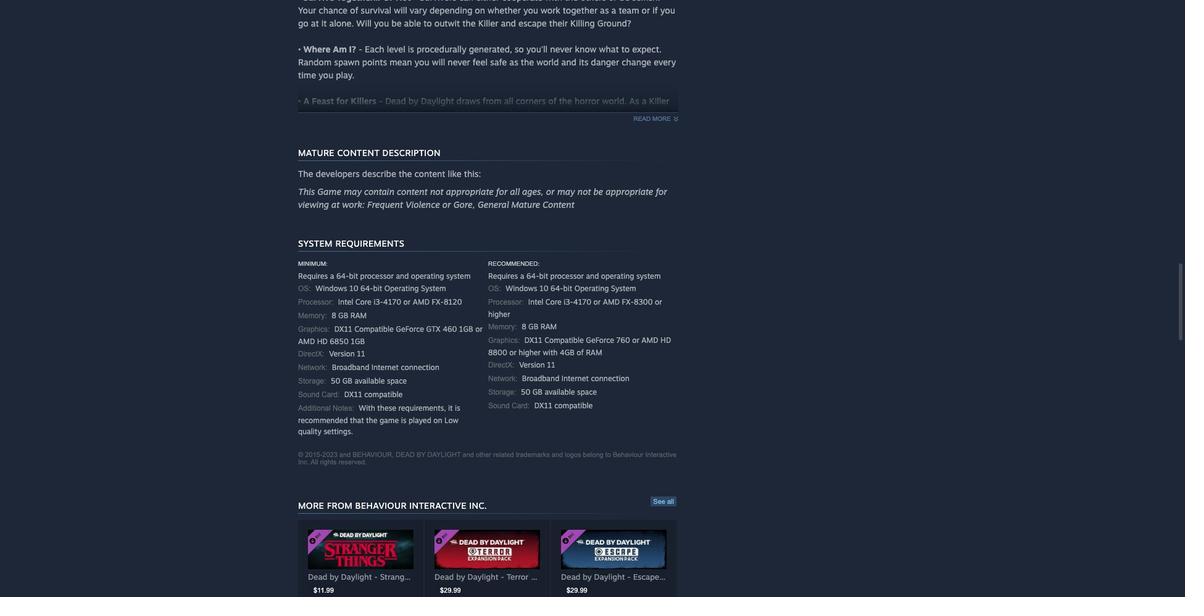 Task type: locate. For each thing, give the bounding box(es) containing it.
1 horizontal spatial i3-
[[564, 298, 574, 307]]

2 core from the left
[[546, 298, 562, 307]]

connection
[[401, 363, 440, 372], [591, 374, 630, 383]]

4170 inside the requires a 64-bit processor and operating system os: windows 10 64-bit operating system processor: intel core i3-4170 or amd fx-8120 memory: 8 gb ram
[[383, 298, 401, 307]]

broadband down 6850
[[332, 363, 369, 372]]

os: down "minimum:"
[[298, 285, 311, 293]]

daylight inside dead by daylight - escape expansion pack $29.99
[[594, 572, 625, 582]]

1 horizontal spatial -
[[501, 572, 504, 582]]

1 vertical spatial graphics:
[[488, 337, 520, 345]]

geforce
[[396, 325, 424, 334], [586, 336, 614, 345]]

1 4170 from the left
[[383, 298, 401, 307]]

directx:
[[298, 350, 325, 359], [488, 361, 515, 370]]

operating up dx11 compatible geforce gtx 460 1gb or amd hd 6850 1gb
[[384, 284, 419, 293]]

2 operating from the left
[[601, 272, 634, 281]]

64-
[[336, 272, 349, 281], [527, 272, 539, 281], [361, 284, 373, 293], [551, 284, 563, 293]]

hd
[[661, 336, 671, 345], [317, 337, 328, 346]]

8 up 6850
[[332, 311, 336, 320]]

expansion inside dead by daylight - terror expansion pack $29.99
[[531, 572, 569, 582]]

geforce inside dx11 compatible geforce 760 or amd hd 8800 or higher with 4gb of ram
[[586, 336, 614, 345]]

2 a from the left
[[520, 272, 525, 281]]

is right game
[[401, 416, 407, 425]]

storage: up additional on the left
[[298, 377, 326, 386]]

2 10 from the left
[[540, 284, 549, 293]]

operating
[[384, 284, 419, 293], [575, 284, 609, 293]]

0 vertical spatial all
[[510, 186, 520, 197]]

system up 8120
[[446, 272, 471, 281]]

1 horizontal spatial inc.
[[469, 501, 487, 511]]

a inside requires a 64-bit processor and operating system os: windows 10 64-bit operating system
[[520, 272, 525, 281]]

pack
[[571, 572, 589, 582], [702, 572, 720, 582]]

or
[[546, 186, 555, 197], [443, 199, 451, 210], [404, 298, 411, 307], [594, 298, 601, 307], [655, 298, 662, 307], [476, 325, 483, 334], [632, 336, 640, 345], [510, 348, 517, 358]]

and down requirements
[[396, 272, 409, 281]]

or down requires a 64-bit processor and operating system os: windows 10 64-bit operating system
[[594, 298, 601, 307]]

1 appropriate from the left
[[446, 186, 494, 197]]

0 vertical spatial internet
[[372, 363, 399, 372]]

dead inside the dead by daylight - stranger things chapter $11.99
[[308, 572, 327, 582]]

os: for requires a 64-bit processor and operating system os: windows 10 64-bit operating system
[[488, 285, 501, 293]]

daylight
[[341, 572, 372, 582], [468, 572, 499, 582], [594, 572, 625, 582]]

ram inside dx11 compatible geforce 760 or amd hd 8800 or higher with 4gb of ram
[[586, 348, 602, 358]]

daylight for terror
[[468, 572, 499, 582]]

dx11 up 6850
[[335, 325, 352, 334]]

and inside the requires a 64-bit processor and operating system os: windows 10 64-bit operating system processor: intel core i3-4170 or amd fx-8120 memory: 8 gb ram
[[396, 272, 409, 281]]

pack inside dead by daylight - terror expansion pack $29.99
[[571, 572, 589, 582]]

2 $29.99 from the left
[[567, 587, 588, 594]]

2 processor from the left
[[551, 272, 584, 281]]

system up the 8300
[[611, 284, 636, 293]]

network: up additional on the left
[[298, 364, 327, 372]]

processor inside the requires a 64-bit processor and operating system os: windows 10 64-bit operating system processor: intel core i3-4170 or amd fx-8120 memory: 8 gb ram
[[360, 272, 394, 281]]

1 requires from the left
[[298, 272, 328, 281]]

0 horizontal spatial space
[[387, 377, 407, 386]]

2015-
[[305, 451, 323, 459]]

$29.99 for dead by daylight - terror expansion pack
[[440, 587, 461, 594]]

memory: inside the requires a 64-bit processor and operating system os: windows 10 64-bit operating system processor: intel core i3-4170 or amd fx-8120 memory: 8 gb ram
[[298, 312, 327, 320]]

0 vertical spatial space
[[387, 377, 407, 386]]

1 processor: from the left
[[298, 298, 334, 307]]

version down with
[[519, 361, 545, 370]]

0 vertical spatial content
[[415, 169, 446, 179]]

1 by from the left
[[330, 572, 339, 582]]

-
[[374, 572, 378, 582], [501, 572, 504, 582], [627, 572, 631, 582]]

64- up intel core i3-4170 or amd fx-8300 or higher
[[551, 284, 563, 293]]

more
[[298, 501, 324, 511]]

1 may from the left
[[344, 186, 362, 197]]

1 horizontal spatial internet
[[562, 374, 589, 383]]

hd inside dx11 compatible geforce 760 or amd hd 8800 or higher with 4gb of ram
[[661, 336, 671, 345]]

1 vertical spatial sound
[[488, 402, 510, 411]]

requires a 64-bit processor and operating system os: windows 10 64-bit operating system
[[488, 272, 661, 293]]

2 intel from the left
[[528, 298, 544, 307]]

interactive inside see all more from behaviour interactive inc.
[[410, 501, 467, 511]]

0 horizontal spatial requires
[[298, 272, 328, 281]]

core down requires a 64-bit processor and operating system os: windows 10 64-bit operating system
[[546, 298, 562, 307]]

system inside requires a 64-bit processor and operating system os: windows 10 64-bit operating system
[[611, 284, 636, 293]]

50
[[331, 377, 340, 386], [521, 388, 531, 397]]

- inside dead by daylight - terror expansion pack $29.99
[[501, 572, 504, 582]]

1 expansion from the left
[[531, 572, 569, 582]]

1 dead from the left
[[308, 572, 327, 582]]

system up the 8300
[[637, 272, 661, 281]]

1 i3- from the left
[[374, 298, 383, 307]]

- left escape
[[627, 572, 631, 582]]

system
[[446, 272, 471, 281], [637, 272, 661, 281]]

0 horizontal spatial a
[[330, 272, 334, 281]]

compatible up these
[[364, 390, 403, 400]]

or inside the requires a 64-bit processor and operating system os: windows 10 64-bit operating system processor: intel core i3-4170 or amd fx-8120 memory: 8 gb ram
[[404, 298, 411, 307]]

inc. left all
[[298, 459, 309, 466]]

daylight inside the dead by daylight - stranger things chapter $11.99
[[341, 572, 372, 582]]

to
[[606, 451, 611, 459]]

graphics: up 8800
[[488, 337, 520, 345]]

1 fx- from the left
[[432, 298, 444, 307]]

0 vertical spatial version
[[329, 349, 355, 359]]

amd left 6850
[[298, 337, 315, 346]]

daylight left escape
[[594, 572, 625, 582]]

mature up the the
[[298, 148, 335, 158]]

requires inside requires a 64-bit processor and operating system os: windows 10 64-bit operating system
[[488, 272, 518, 281]]

the inside with these requirements, it is recommended that the game is played on low quality settings.
[[366, 416, 378, 425]]

all inside this game may contain content not appropriate for all ages, or may not be appropriate for viewing at work: frequent violence or gore, general mature content
[[510, 186, 520, 197]]

2 vertical spatial ram
[[586, 348, 602, 358]]

compatible up logos
[[555, 401, 593, 411]]

broadband
[[332, 363, 369, 372], [522, 374, 560, 383]]

1 vertical spatial higher
[[519, 348, 541, 358]]

1 horizontal spatial storage:
[[488, 388, 516, 397]]

1 horizontal spatial 4170
[[574, 298, 592, 307]]

0 horizontal spatial content
[[337, 148, 380, 158]]

1 horizontal spatial higher
[[519, 348, 541, 358]]

0 horizontal spatial daylight
[[341, 572, 372, 582]]

processor inside requires a 64-bit processor and operating system os: windows 10 64-bit operating system
[[551, 272, 584, 281]]

gb inside the requires a 64-bit processor and operating system os: windows 10 64-bit operating system processor: intel core i3-4170 or amd fx-8120 memory: 8 gb ram
[[338, 311, 348, 320]]

memory: down "minimum:"
[[298, 312, 327, 320]]

- left 'stranger'
[[374, 572, 378, 582]]

read more
[[634, 115, 671, 122]]

1 vertical spatial network:
[[488, 375, 518, 383]]

8 inside the requires a 64-bit processor and operating system os: windows 10 64-bit operating system processor: intel core i3-4170 or amd fx-8120 memory: 8 gb ram
[[332, 311, 336, 320]]

1 horizontal spatial compatible
[[545, 336, 584, 345]]

0 vertical spatial is
[[455, 404, 460, 413]]

directx: version 11 network: broadband internet connection storage: 50 gb available space sound card: dx11 compatible up with at the left of page
[[298, 349, 440, 400]]

2 4170 from the left
[[574, 298, 592, 307]]

higher up memory: 8 gb ram
[[488, 310, 510, 319]]

$29.99 inside dead by daylight - escape expansion pack $29.99
[[567, 587, 588, 594]]

10 down system requirements
[[350, 284, 358, 293]]

available up with at the left of page
[[355, 377, 385, 386]]

1 daylight from the left
[[341, 572, 372, 582]]

inc. down © 2015-2023 and behaviour, dead by daylight and other related trademarks and logos belong to behaviour interactive inc. all rights reserved.
[[469, 501, 487, 511]]

or right 8800
[[510, 348, 517, 358]]

interactive down daylight at the left bottom of page
[[410, 501, 467, 511]]

1 horizontal spatial graphics:
[[488, 337, 520, 345]]

logos
[[565, 451, 581, 459]]

directx: up additional on the left
[[298, 350, 325, 359]]

dx11 down memory: 8 gb ram
[[525, 336, 543, 345]]

higher inside dx11 compatible geforce 760 or amd hd 8800 or higher with 4gb of ram
[[519, 348, 541, 358]]

higher left with
[[519, 348, 541, 358]]

by right things
[[456, 572, 465, 582]]

bit
[[349, 272, 358, 281], [539, 272, 548, 281], [373, 284, 382, 293], [563, 284, 573, 293]]

3 - from the left
[[627, 572, 631, 582]]

2 may from the left
[[557, 186, 575, 197]]

system for requires a 64-bit processor and operating system os: windows 10 64-bit operating system processor: intel core i3-4170 or amd fx-8120 memory: 8 gb ram
[[421, 284, 446, 293]]

1 horizontal spatial mature
[[512, 199, 540, 210]]

1 horizontal spatial windows
[[506, 284, 538, 293]]

0 horizontal spatial fx-
[[432, 298, 444, 307]]

compatible down the requires a 64-bit processor and operating system os: windows 10 64-bit operating system processor: intel core i3-4170 or amd fx-8120 memory: 8 gb ram
[[355, 325, 394, 334]]

mature
[[298, 148, 335, 158], [512, 199, 540, 210]]

0 horizontal spatial system
[[298, 238, 333, 249]]

the
[[399, 169, 412, 179], [366, 416, 378, 425]]

fx- up gtx
[[432, 298, 444, 307]]

gb
[[338, 311, 348, 320], [529, 322, 539, 332], [343, 377, 353, 386], [533, 388, 543, 397]]

intel
[[338, 298, 353, 307], [528, 298, 544, 307]]

1 vertical spatial content
[[397, 186, 428, 197]]

1 os: from the left
[[298, 285, 311, 293]]

- inside the dead by daylight - stranger things chapter $11.99
[[374, 572, 378, 582]]

0 horizontal spatial processor:
[[298, 298, 334, 307]]

1 horizontal spatial version
[[519, 361, 545, 370]]

by for dead by daylight - stranger things chapter
[[330, 572, 339, 582]]

dead for dead by daylight - escape expansion pack
[[561, 572, 581, 582]]

2 fx- from the left
[[622, 298, 634, 307]]

violence
[[406, 199, 440, 210]]

higher for dx11
[[519, 348, 541, 358]]

content
[[415, 169, 446, 179], [397, 186, 428, 197]]

3 daylight from the left
[[594, 572, 625, 582]]

content for not
[[397, 186, 428, 197]]

by left escape
[[583, 572, 592, 582]]

0 horizontal spatial all
[[510, 186, 520, 197]]

a inside the requires a 64-bit processor and operating system os: windows 10 64-bit operating system processor: intel core i3-4170 or amd fx-8120 memory: 8 gb ram
[[330, 272, 334, 281]]

geforce left the 760
[[586, 336, 614, 345]]

operating up 8120
[[411, 272, 444, 281]]

0 horizontal spatial intel
[[338, 298, 353, 307]]

0 horizontal spatial hd
[[317, 337, 328, 346]]

operating inside the requires a 64-bit processor and operating system os: windows 10 64-bit operating system processor: intel core i3-4170 or amd fx-8120 memory: 8 gb ram
[[384, 284, 419, 293]]

1 vertical spatial ram
[[541, 322, 557, 332]]

not up the "violence"
[[430, 186, 444, 197]]

0 vertical spatial 50
[[331, 377, 340, 386]]

bit down recommended:
[[539, 272, 548, 281]]

1 vertical spatial mature
[[512, 199, 540, 210]]

daylight inside dead by daylight - terror expansion pack $29.99
[[468, 572, 499, 582]]

- inside dead by daylight - escape expansion pack $29.99
[[627, 572, 631, 582]]

inc. inside see all more from behaviour interactive inc.
[[469, 501, 487, 511]]

760
[[617, 336, 630, 345]]

bit down system requirements
[[349, 272, 358, 281]]

contain
[[364, 186, 395, 197]]

os: for requires a 64-bit processor and operating system os: windows 10 64-bit operating system processor: intel core i3-4170 or amd fx-8120 memory: 8 gb ram
[[298, 285, 311, 293]]

amd inside the requires a 64-bit processor and operating system os: windows 10 64-bit operating system processor: intel core i3-4170 or amd fx-8120 memory: 8 gb ram
[[413, 298, 430, 307]]

compatible up 4gb
[[545, 336, 584, 345]]

appropriate up gore,
[[446, 186, 494, 197]]

terror
[[507, 572, 529, 582]]

os: down recommended:
[[488, 285, 501, 293]]

2 - from the left
[[501, 572, 504, 582]]

0 vertical spatial graphics:
[[298, 325, 330, 334]]

interactive inside © 2015-2023 and behaviour, dead by daylight and other related trademarks and logos belong to behaviour interactive inc. all rights reserved.
[[646, 451, 677, 459]]

expansion right terror
[[531, 572, 569, 582]]

memory:
[[298, 312, 327, 320], [488, 323, 517, 332]]

0 horizontal spatial 10
[[350, 284, 358, 293]]

processor for requires a 64-bit processor and operating system os: windows 10 64-bit operating system processor: intel core i3-4170 or amd fx-8120 memory: 8 gb ram
[[360, 272, 394, 281]]

pack inside dead by daylight - escape expansion pack $29.99
[[702, 572, 720, 582]]

notes:
[[333, 404, 354, 413]]

content inside this game may contain content not appropriate for all ages, or may not be appropriate for viewing at work: frequent violence or gore, general mature content
[[397, 186, 428, 197]]

0 horizontal spatial windows
[[316, 284, 347, 293]]

1 horizontal spatial 11
[[547, 361, 555, 370]]

space up these
[[387, 377, 407, 386]]

1 vertical spatial the
[[366, 416, 378, 425]]

8800
[[488, 348, 507, 358]]

4170 up dx11 compatible geforce gtx 460 1gb or amd hd 6850 1gb
[[383, 298, 401, 307]]

the down description
[[399, 169, 412, 179]]

broadband down with
[[522, 374, 560, 383]]

1 horizontal spatial 50
[[521, 388, 531, 397]]

i3- down requires a 64-bit processor and operating system os: windows 10 64-bit operating system
[[564, 298, 574, 307]]

additional
[[298, 404, 331, 413]]

i3- up dx11 compatible geforce gtx 460 1gb or amd hd 6850 1gb
[[374, 298, 383, 307]]

expansion for terror
[[531, 572, 569, 582]]

content up describe
[[337, 148, 380, 158]]

1 operating from the left
[[384, 284, 419, 293]]

interactive
[[646, 451, 677, 459], [410, 501, 467, 511]]

0 horizontal spatial geforce
[[396, 325, 424, 334]]

content inside this game may contain content not appropriate for all ages, or may not be appropriate for viewing at work: frequent violence or gore, general mature content
[[543, 199, 575, 210]]

dead right 'stranger'
[[435, 572, 454, 582]]

system
[[298, 238, 333, 249], [421, 284, 446, 293], [611, 284, 636, 293]]

2 appropriate from the left
[[606, 186, 654, 197]]

1 vertical spatial available
[[545, 388, 575, 397]]

1 horizontal spatial pack
[[702, 572, 720, 582]]

4170
[[383, 298, 401, 307], [574, 298, 592, 307]]

1 $29.99 from the left
[[440, 587, 461, 594]]

higher
[[488, 310, 510, 319], [519, 348, 541, 358]]

requires a 64-bit processor and operating system os: windows 10 64-bit operating system processor: intel core i3-4170 or amd fx-8120 memory: 8 gb ram
[[298, 272, 471, 320]]

1 - from the left
[[374, 572, 378, 582]]

is right it
[[455, 404, 460, 413]]

ram up dx11 compatible geforce gtx 460 1gb or amd hd 6850 1gb
[[351, 311, 367, 320]]

or inside dx11 compatible geforce gtx 460 1gb or amd hd 6850 1gb
[[476, 325, 483, 334]]

2 daylight from the left
[[468, 572, 499, 582]]

2 os: from the left
[[488, 285, 501, 293]]

1 horizontal spatial intel
[[528, 298, 544, 307]]

1 horizontal spatial operating
[[601, 272, 634, 281]]

content left like
[[415, 169, 446, 179]]

hd left 6850
[[317, 337, 328, 346]]

1 vertical spatial broadband
[[522, 374, 560, 383]]

1 vertical spatial is
[[401, 416, 407, 425]]

expansion inside dead by daylight - escape expansion pack $29.99
[[662, 572, 700, 582]]

a down system requirements
[[330, 272, 334, 281]]

8 down intel core i3-4170 or amd fx-8300 or higher
[[522, 322, 527, 332]]

geforce for gtx
[[396, 325, 424, 334]]

1 horizontal spatial operating
[[575, 284, 609, 293]]

sound up additional on the left
[[298, 391, 320, 400]]

geforce left gtx
[[396, 325, 424, 334]]

not
[[430, 186, 444, 197], [578, 186, 591, 197]]

directx: version 11 network: broadband internet connection storage: 50 gb available space sound card: dx11 compatible down 4gb
[[488, 361, 630, 411]]

things
[[414, 572, 439, 582]]

0 horizontal spatial memory:
[[298, 312, 327, 320]]

intel inside the requires a 64-bit processor and operating system os: windows 10 64-bit operating system processor: intel core i3-4170 or amd fx-8120 memory: 8 gb ram
[[338, 298, 353, 307]]

expansion right escape
[[662, 572, 700, 582]]

network: down 8800
[[488, 375, 518, 383]]

1 horizontal spatial expansion
[[662, 572, 700, 582]]

geforce inside dx11 compatible geforce gtx 460 1gb or amd hd 6850 1gb
[[396, 325, 424, 334]]

os:
[[298, 285, 311, 293], [488, 285, 501, 293]]

windows inside requires a 64-bit processor and operating system os: windows 10 64-bit operating system
[[506, 284, 538, 293]]

1 intel from the left
[[338, 298, 353, 307]]

1 horizontal spatial processor:
[[488, 298, 524, 307]]

fx- inside intel core i3-4170 or amd fx-8300 or higher
[[622, 298, 634, 307]]

1 vertical spatial 8
[[522, 322, 527, 332]]

1 horizontal spatial 8
[[522, 322, 527, 332]]

4170 inside intel core i3-4170 or amd fx-8300 or higher
[[574, 298, 592, 307]]

or right 460
[[476, 325, 483, 334]]

2 requires from the left
[[488, 272, 518, 281]]

0 horizontal spatial $29.99
[[440, 587, 461, 594]]

1 horizontal spatial dead
[[435, 572, 454, 582]]

requires
[[298, 272, 328, 281], [488, 272, 518, 281]]

amd left the 8300
[[603, 298, 620, 307]]

1 pack from the left
[[571, 572, 589, 582]]

1 horizontal spatial available
[[545, 388, 575, 397]]

1 vertical spatial geforce
[[586, 336, 614, 345]]

system requirements
[[298, 238, 405, 249]]

the
[[298, 169, 313, 179]]

at
[[331, 199, 340, 210]]

1 horizontal spatial broadband
[[522, 374, 560, 383]]

2 by from the left
[[456, 572, 465, 582]]

0 horizontal spatial interactive
[[410, 501, 467, 511]]

card:
[[322, 391, 340, 400], [512, 402, 530, 411]]

a for requires a 64-bit processor and operating system os: windows 10 64-bit operating system processor: intel core i3-4170 or amd fx-8120 memory: 8 gb ram
[[330, 272, 334, 281]]

1 horizontal spatial connection
[[591, 374, 630, 383]]

pack for dead by daylight - terror expansion pack
[[571, 572, 589, 582]]

2 pack from the left
[[702, 572, 720, 582]]

by inside dead by daylight - escape expansion pack $29.99
[[583, 572, 592, 582]]

2 expansion from the left
[[662, 572, 700, 582]]

operating inside requires a 64-bit processor and operating system os: windows 10 64-bit operating system
[[575, 284, 609, 293]]

8300
[[634, 298, 653, 307]]

by inside dead by daylight - terror expansion pack $29.99
[[456, 572, 465, 582]]

1 vertical spatial 11
[[547, 361, 555, 370]]

1gb right 6850
[[351, 337, 365, 346]]

1 horizontal spatial processor
[[551, 272, 584, 281]]

1 vertical spatial directx:
[[488, 361, 515, 370]]

1 horizontal spatial is
[[455, 404, 460, 413]]

stranger
[[380, 572, 412, 582]]

dead inside dead by daylight - escape expansion pack $29.99
[[561, 572, 581, 582]]

0 vertical spatial 8
[[332, 311, 336, 320]]

the down with at the left of page
[[366, 416, 378, 425]]

graphics: for amd
[[298, 325, 330, 334]]

network:
[[298, 364, 327, 372], [488, 375, 518, 383]]

2 dead from the left
[[435, 572, 454, 582]]

1 horizontal spatial memory:
[[488, 323, 517, 332]]

1gb
[[459, 325, 473, 334], [351, 337, 365, 346]]

behaviour inside © 2015-2023 and behaviour, dead by daylight and other related trademarks and logos belong to behaviour interactive inc. all rights reserved.
[[613, 451, 644, 459]]

system for requires a 64-bit processor and operating system os: windows 10 64-bit operating system
[[611, 284, 636, 293]]

behaviour inside see all more from behaviour interactive inc.
[[355, 501, 407, 511]]

fx- inside the requires a 64-bit processor and operating system os: windows 10 64-bit operating system processor: intel core i3-4170 or amd fx-8120 memory: 8 gb ram
[[432, 298, 444, 307]]

0 horizontal spatial not
[[430, 186, 444, 197]]

processor: up memory: 8 gb ram
[[488, 298, 524, 307]]

0 horizontal spatial network:
[[298, 364, 327, 372]]

2 windows from the left
[[506, 284, 538, 293]]

1 10 from the left
[[350, 284, 358, 293]]

0 vertical spatial mature
[[298, 148, 335, 158]]

0 horizontal spatial system
[[446, 272, 471, 281]]

os: inside the requires a 64-bit processor and operating system os: windows 10 64-bit operating system processor: intel core i3-4170 or amd fx-8120 memory: 8 gb ram
[[298, 285, 311, 293]]

frequent
[[368, 199, 403, 210]]

1 vertical spatial interactive
[[410, 501, 467, 511]]

requires down "minimum:"
[[298, 272, 328, 281]]

1 system from the left
[[446, 272, 471, 281]]

a down recommended:
[[520, 272, 525, 281]]

internet down dx11 compatible geforce gtx 460 1gb or amd hd 6850 1gb
[[372, 363, 399, 372]]

operating inside requires a 64-bit processor and operating system os: windows 10 64-bit operating system
[[601, 272, 634, 281]]

1 vertical spatial behaviour
[[355, 501, 407, 511]]

system for requires a 64-bit processor and operating system os: windows 10 64-bit operating system
[[637, 272, 661, 281]]

3 dead from the left
[[561, 572, 581, 582]]

1gb right 460
[[459, 325, 473, 334]]

i3- inside the requires a 64-bit processor and operating system os: windows 10 64-bit operating system processor: intel core i3-4170 or amd fx-8120 memory: 8 gb ram
[[374, 298, 383, 307]]

compatible inside dx11 compatible geforce gtx 460 1gb or amd hd 6850 1gb
[[355, 325, 394, 334]]

64- down system requirements
[[336, 272, 349, 281]]

compatible inside dx11 compatible geforce 760 or amd hd 8800 or higher with 4gb of ram
[[545, 336, 584, 345]]

minimum:
[[298, 261, 328, 267]]

0 vertical spatial ram
[[351, 311, 367, 320]]

2 i3- from the left
[[564, 298, 574, 307]]

1 a from the left
[[330, 272, 334, 281]]

intel up memory: 8 gb ram
[[528, 298, 544, 307]]

storage: down 8800
[[488, 388, 516, 397]]

compatible for with
[[545, 336, 584, 345]]

ram inside the requires a 64-bit processor and operating system os: windows 10 64-bit operating system processor: intel core i3-4170 or amd fx-8120 memory: 8 gb ram
[[351, 311, 367, 320]]

requires down recommended:
[[488, 272, 518, 281]]

compatible
[[364, 390, 403, 400], [555, 401, 593, 411]]

1 processor from the left
[[360, 272, 394, 281]]

a feast for killers
[[303, 96, 377, 106]]

1 windows from the left
[[316, 284, 347, 293]]

0 horizontal spatial appropriate
[[446, 186, 494, 197]]

connection down gtx
[[401, 363, 440, 372]]

2 system from the left
[[637, 272, 661, 281]]

10 inside requires a 64-bit processor and operating system os: windows 10 64-bit operating system
[[540, 284, 549, 293]]

fx-
[[432, 298, 444, 307], [622, 298, 634, 307]]

system inside the requires a 64-bit processor and operating system os: windows 10 64-bit operating system processor: intel core i3-4170 or amd fx-8120 memory: 8 gb ram
[[421, 284, 446, 293]]

all
[[510, 186, 520, 197], [667, 498, 674, 506]]

hd right the 760
[[661, 336, 671, 345]]

that
[[350, 416, 364, 425]]

ram
[[351, 311, 367, 320], [541, 322, 557, 332], [586, 348, 602, 358]]

0 vertical spatial 11
[[357, 349, 365, 359]]

1 horizontal spatial geforce
[[586, 336, 614, 345]]

0 horizontal spatial compatible
[[364, 390, 403, 400]]

by inside the dead by daylight - stranger things chapter $11.99
[[330, 572, 339, 582]]

higher inside intel core i3-4170 or amd fx-8300 or higher
[[488, 310, 510, 319]]

storage:
[[298, 377, 326, 386], [488, 388, 516, 397]]

core up dx11 compatible geforce gtx 460 1gb or amd hd 6850 1gb
[[356, 298, 372, 307]]

system inside the requires a 64-bit processor and operating system os: windows 10 64-bit operating system processor: intel core i3-4170 or amd fx-8120 memory: 8 gb ram
[[446, 272, 471, 281]]

appropriate right the be
[[606, 186, 654, 197]]

0 horizontal spatial 4170
[[383, 298, 401, 307]]

dead inside dead by daylight - terror expansion pack $29.99
[[435, 572, 454, 582]]

processor up intel core i3-4170 or amd fx-8300 or higher
[[551, 272, 584, 281]]

and left logos
[[552, 451, 563, 459]]

dx11 up trademarks
[[535, 401, 553, 411]]

3 by from the left
[[583, 572, 592, 582]]

$29.99 inside dead by daylight - terror expansion pack $29.99
[[440, 587, 461, 594]]

1 horizontal spatial content
[[543, 199, 575, 210]]

10 inside the requires a 64-bit processor and operating system os: windows 10 64-bit operating system processor: intel core i3-4170 or amd fx-8120 memory: 8 gb ram
[[350, 284, 358, 293]]

operating inside the requires a 64-bit processor and operating system os: windows 10 64-bit operating system processor: intel core i3-4170 or amd fx-8120 memory: 8 gb ram
[[411, 272, 444, 281]]

i3- inside intel core i3-4170 or amd fx-8300 or higher
[[564, 298, 574, 307]]

os: inside requires a 64-bit processor and operating system os: windows 10 64-bit operating system
[[488, 285, 501, 293]]

0 horizontal spatial operating
[[384, 284, 419, 293]]

processor down requirements
[[360, 272, 394, 281]]

requires inside the requires a 64-bit processor and operating system os: windows 10 64-bit operating system processor: intel core i3-4170 or amd fx-8120 memory: 8 gb ram
[[298, 272, 328, 281]]

compatible for 1gb
[[355, 325, 394, 334]]

1 core from the left
[[356, 298, 372, 307]]

2 operating from the left
[[575, 284, 609, 293]]

interactive up see
[[646, 451, 677, 459]]

card: up trademarks
[[512, 402, 530, 411]]

amd
[[413, 298, 430, 307], [603, 298, 620, 307], [642, 336, 659, 345], [298, 337, 315, 346]]

and
[[396, 272, 409, 281], [586, 272, 599, 281], [340, 451, 351, 459], [463, 451, 474, 459], [552, 451, 563, 459]]

operating
[[411, 272, 444, 281], [601, 272, 634, 281]]

0 horizontal spatial version
[[329, 349, 355, 359]]

windows inside the requires a 64-bit processor and operating system os: windows 10 64-bit operating system processor: intel core i3-4170 or amd fx-8120 memory: 8 gb ram
[[316, 284, 347, 293]]

0 horizontal spatial 50
[[331, 377, 340, 386]]

expansion
[[531, 572, 569, 582], [662, 572, 700, 582]]

0 vertical spatial behaviour
[[613, 451, 644, 459]]

may left the be
[[557, 186, 575, 197]]

0 horizontal spatial compatible
[[355, 325, 394, 334]]

1 horizontal spatial compatible
[[555, 401, 593, 411]]

system inside requires a 64-bit processor and operating system os: windows 10 64-bit operating system
[[637, 272, 661, 281]]

the developers describe the content like this:
[[298, 169, 481, 179]]

1 operating from the left
[[411, 272, 444, 281]]

all left ages,
[[510, 186, 520, 197]]



Task type: describe. For each thing, give the bounding box(es) containing it.
these
[[377, 404, 397, 413]]

recommended:
[[488, 261, 540, 267]]

operating for requires a 64-bit processor and operating system os: windows 10 64-bit operating system
[[575, 284, 609, 293]]

describe
[[362, 169, 396, 179]]

or left gore,
[[443, 199, 451, 210]]

reserved.
[[339, 459, 367, 466]]

10 for requires a 64-bit processor and operating system os: windows 10 64-bit operating system
[[540, 284, 549, 293]]

0 horizontal spatial for
[[336, 96, 349, 106]]

this:
[[464, 169, 481, 179]]

1 horizontal spatial for
[[496, 186, 508, 197]]

rights
[[320, 459, 337, 466]]

1 horizontal spatial space
[[577, 388, 597, 397]]

1 vertical spatial compatible
[[555, 401, 593, 411]]

2 not from the left
[[578, 186, 591, 197]]

see
[[654, 498, 666, 506]]

inc. inside © 2015-2023 and behaviour, dead by daylight and other related trademarks and logos belong to behaviour interactive inc. all rights reserved.
[[298, 459, 309, 466]]

10 for requires a 64-bit processor and operating system os: windows 10 64-bit operating system processor: intel core i3-4170 or amd fx-8120 memory: 8 gb ram
[[350, 284, 358, 293]]

operating for requires a 64-bit processor and operating system os: windows 10 64-bit operating system processor: intel core i3-4170 or amd fx-8120 memory: 8 gb ram
[[384, 284, 419, 293]]

where
[[303, 44, 331, 54]]

0 horizontal spatial card:
[[322, 391, 340, 400]]

by for dead by daylight - escape expansion pack
[[583, 572, 592, 582]]

it
[[448, 404, 453, 413]]

- for stranger
[[374, 572, 378, 582]]

64- down requirements
[[361, 284, 373, 293]]

memory: inside memory: 8 gb ram
[[488, 323, 517, 332]]

behaviour,
[[353, 451, 394, 459]]

general
[[478, 199, 509, 210]]

higher for intel
[[488, 310, 510, 319]]

intel core i3-4170 or amd fx-8300 or higher
[[488, 298, 662, 319]]

a for requires a 64-bit processor and operating system os: windows 10 64-bit operating system
[[520, 272, 525, 281]]

related
[[493, 451, 514, 459]]

developers
[[316, 169, 360, 179]]

daylight for stranger
[[341, 572, 372, 582]]

mature inside this game may contain content not appropriate for all ages, or may not be appropriate for viewing at work: frequent violence or gore, general mature content
[[512, 199, 540, 210]]

dead by daylight - escape expansion pack $29.99
[[561, 572, 720, 594]]

processor for requires a 64-bit processor and operating system os: windows 10 64-bit operating system
[[551, 272, 584, 281]]

$29.99 for dead by daylight - escape expansion pack
[[567, 587, 588, 594]]

windows for requires a 64-bit processor and operating system os: windows 10 64-bit operating system processor: intel core i3-4170 or amd fx-8120 memory: 8 gb ram
[[316, 284, 347, 293]]

by
[[417, 451, 426, 459]]

processor: inside the requires a 64-bit processor and operating system os: windows 10 64-bit operating system processor: intel core i3-4170 or amd fx-8120 memory: 8 gb ram
[[298, 298, 334, 307]]

operating for requires a 64-bit processor and operating system os: windows 10 64-bit operating system processor: intel core i3-4170 or amd fx-8120 memory: 8 gb ram
[[411, 272, 444, 281]]

0 horizontal spatial directx:
[[298, 350, 325, 359]]

intel inside intel core i3-4170 or amd fx-8300 or higher
[[528, 298, 544, 307]]

low
[[445, 416, 459, 425]]

0 horizontal spatial is
[[401, 416, 407, 425]]

1 vertical spatial 50
[[521, 388, 531, 397]]

hd inside dx11 compatible geforce gtx 460 1gb or amd hd 6850 1gb
[[317, 337, 328, 346]]

viewing
[[298, 199, 329, 210]]

be
[[594, 186, 603, 197]]

i?
[[349, 44, 356, 54]]

or right the 8300
[[655, 298, 662, 307]]

where am i?
[[303, 44, 356, 54]]

requirements,
[[399, 404, 446, 413]]

0 horizontal spatial connection
[[401, 363, 440, 372]]

requires for requires a 64-bit processor and operating system os: windows 10 64-bit operating system processor: intel core i3-4170 or amd fx-8120 memory: 8 gb ram
[[298, 272, 328, 281]]

dead for dead by daylight - terror expansion pack
[[435, 572, 454, 582]]

6850
[[330, 337, 349, 346]]

1 not from the left
[[430, 186, 444, 197]]

with
[[359, 404, 375, 413]]

4gb
[[560, 348, 575, 358]]

dx11 inside dx11 compatible geforce gtx 460 1gb or amd hd 6850 1gb
[[335, 325, 352, 334]]

content for like
[[415, 169, 446, 179]]

1 horizontal spatial directx:
[[488, 361, 515, 370]]

a
[[303, 96, 310, 106]]

geforce for 760
[[586, 336, 614, 345]]

or right ages,
[[546, 186, 555, 197]]

gore,
[[454, 199, 475, 210]]

like
[[448, 169, 462, 179]]

dx11 inside dx11 compatible geforce 760 or amd hd 8800 or higher with 4gb of ram
[[525, 336, 543, 345]]

0 vertical spatial sound
[[298, 391, 320, 400]]

bit down requirements
[[373, 284, 382, 293]]

1 vertical spatial connection
[[591, 374, 630, 383]]

game
[[317, 186, 342, 197]]

this
[[298, 186, 315, 197]]

dead for dead by daylight - stranger things chapter
[[308, 572, 327, 582]]

amd inside dx11 compatible geforce gtx 460 1gb or amd hd 6850 1gb
[[298, 337, 315, 346]]

feast
[[312, 96, 334, 106]]

1 horizontal spatial the
[[399, 169, 412, 179]]

0 vertical spatial network:
[[298, 364, 327, 372]]

read
[[634, 115, 651, 122]]

from
[[327, 501, 353, 511]]

description
[[383, 148, 441, 158]]

of
[[577, 348, 584, 358]]

- for terror
[[501, 572, 504, 582]]

1 vertical spatial card:
[[512, 402, 530, 411]]

graphics: for 8800
[[488, 337, 520, 345]]

all inside see all more from behaviour interactive inc.
[[667, 498, 674, 506]]

8120
[[444, 298, 462, 307]]

ages,
[[522, 186, 544, 197]]

system for requires a 64-bit processor and operating system os: windows 10 64-bit operating system processor: intel core i3-4170 or amd fx-8120 memory: 8 gb ram
[[446, 272, 471, 281]]

1 horizontal spatial ram
[[541, 322, 557, 332]]

chapter
[[442, 572, 471, 582]]

core inside the requires a 64-bit processor and operating system os: windows 10 64-bit operating system processor: intel core i3-4170 or amd fx-8120 memory: 8 gb ram
[[356, 298, 372, 307]]

or right the 760
[[632, 336, 640, 345]]

$11.99
[[314, 587, 334, 594]]

escape
[[633, 572, 660, 582]]

am
[[333, 44, 347, 54]]

- for escape
[[627, 572, 631, 582]]

daylight
[[428, 451, 461, 459]]

mature content description
[[298, 148, 441, 158]]

trademarks
[[516, 451, 550, 459]]

and inside requires a 64-bit processor and operating system os: windows 10 64-bit operating system
[[586, 272, 599, 281]]

additional notes:
[[298, 404, 354, 413]]

0 horizontal spatial 1gb
[[351, 337, 365, 346]]

0 horizontal spatial mature
[[298, 148, 335, 158]]

0 vertical spatial storage:
[[298, 377, 326, 386]]

core inside intel core i3-4170 or amd fx-8300 or higher
[[546, 298, 562, 307]]

killers
[[351, 96, 377, 106]]

0 horizontal spatial directx: version 11 network: broadband internet connection storage: 50 gb available space sound card: dx11 compatible
[[298, 349, 440, 400]]

requires for requires a 64-bit processor and operating system os: windows 10 64-bit operating system
[[488, 272, 518, 281]]

see all link
[[651, 497, 677, 507]]

with these requirements, it is recommended that the game is played on low quality settings.
[[298, 404, 460, 437]]

amd inside dx11 compatible geforce 760 or amd hd 8800 or higher with 4gb of ram
[[642, 336, 659, 345]]

64- down recommended:
[[527, 272, 539, 281]]

more
[[653, 115, 671, 122]]

played
[[409, 416, 432, 425]]

daylight for escape
[[594, 572, 625, 582]]

other
[[476, 451, 492, 459]]

dx11 compatible geforce 760 or amd hd 8800 or higher with 4gb of ram
[[488, 336, 671, 358]]

dead
[[396, 451, 415, 459]]

amd inside intel core i3-4170 or amd fx-8300 or higher
[[603, 298, 620, 307]]

dead by daylight - stranger things chapter $11.99
[[308, 572, 471, 594]]

quality
[[298, 427, 322, 437]]

operating for requires a 64-bit processor and operating system os: windows 10 64-bit operating system
[[601, 272, 634, 281]]

by for dead by daylight - terror expansion pack
[[456, 572, 465, 582]]

1 horizontal spatial directx: version 11 network: broadband internet connection storage: 50 gb available space sound card: dx11 compatible
[[488, 361, 630, 411]]

460
[[443, 325, 457, 334]]

gtx
[[426, 325, 441, 334]]

memory: 8 gb ram
[[488, 322, 557, 332]]

dead by daylight - terror expansion pack $29.99
[[435, 572, 589, 594]]

© 2015-2023 and behaviour, dead by daylight and other related trademarks and logos belong to behaviour interactive inc. all rights reserved.
[[298, 451, 677, 466]]

0 horizontal spatial available
[[355, 377, 385, 386]]

1 vertical spatial version
[[519, 361, 545, 370]]

0 horizontal spatial internet
[[372, 363, 399, 372]]

with
[[543, 348, 558, 358]]

and right 2023
[[340, 451, 351, 459]]

windows for requires a 64-bit processor and operating system os: windows 10 64-bit operating system
[[506, 284, 538, 293]]

1 vertical spatial internet
[[562, 374, 589, 383]]

1 horizontal spatial network:
[[488, 375, 518, 383]]

all
[[311, 459, 318, 466]]

pack for dead by daylight - escape expansion pack
[[702, 572, 720, 582]]

and left other
[[463, 451, 474, 459]]

this game may contain content not appropriate for all ages, or may not be appropriate for viewing at work: frequent violence or gore, general mature content
[[298, 186, 668, 210]]

dx11 compatible geforce gtx 460 1gb or amd hd 6850 1gb
[[298, 325, 483, 346]]

bit up intel core i3-4170 or amd fx-8300 or higher
[[563, 284, 573, 293]]

see all more from behaviour interactive inc.
[[298, 498, 674, 511]]

1 horizontal spatial 1gb
[[459, 325, 473, 334]]

0 horizontal spatial broadband
[[332, 363, 369, 372]]

©
[[298, 451, 303, 459]]

0 vertical spatial compatible
[[364, 390, 403, 400]]

settings.
[[324, 427, 353, 437]]

0 horizontal spatial 11
[[357, 349, 365, 359]]

belong
[[583, 451, 604, 459]]

2023
[[323, 451, 338, 459]]

2 horizontal spatial for
[[656, 186, 668, 197]]

on
[[434, 416, 443, 425]]

game
[[380, 416, 399, 425]]

requirements
[[336, 238, 405, 249]]

work:
[[342, 199, 365, 210]]

expansion for escape
[[662, 572, 700, 582]]

dx11 up notes:
[[344, 390, 362, 400]]

2 processor: from the left
[[488, 298, 524, 307]]

recommended
[[298, 416, 348, 425]]

1 horizontal spatial sound
[[488, 402, 510, 411]]



Task type: vqa. For each thing, say whether or not it's contained in the screenshot.
3
no



